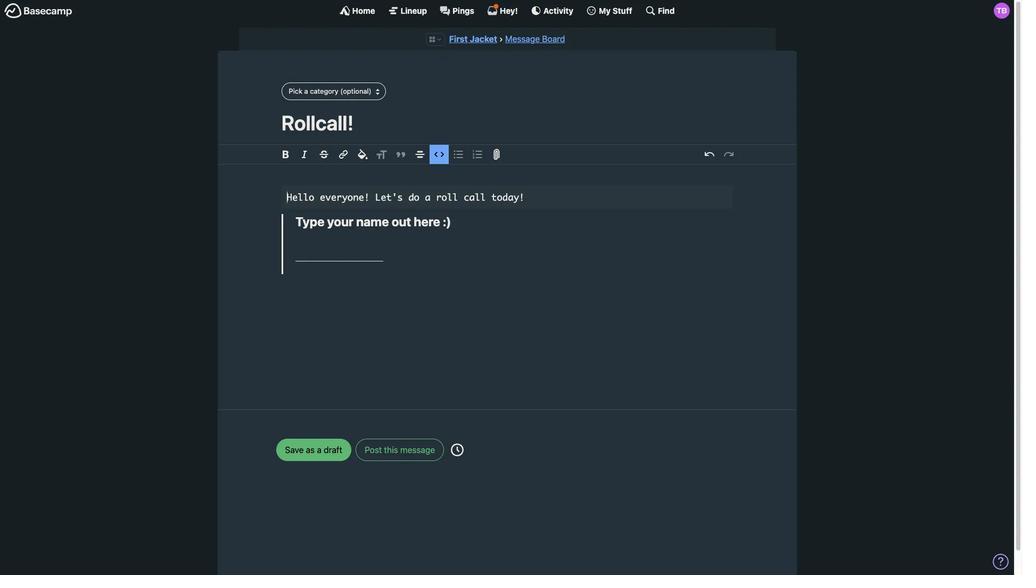 Task type: locate. For each thing, give the bounding box(es) containing it.
tyler black image
[[994, 3, 1010, 19]]

my stuff button
[[587, 5, 633, 16]]

pings button
[[440, 5, 475, 16]]

:)
[[443, 214, 452, 229]]

as
[[306, 445, 315, 455]]

a right do
[[425, 191, 431, 203]]

name
[[356, 214, 389, 229]]

first
[[449, 34, 468, 44]]

› message board
[[500, 34, 565, 44]]

out
[[392, 214, 411, 229]]

lineup
[[401, 6, 427, 15]]

0 horizontal spatial a
[[304, 87, 308, 95]]

pick a category (optional) button
[[282, 83, 386, 100]]

pick a category (optional)
[[289, 87, 372, 95]]

a right 'as'
[[317, 445, 322, 455]]

message board link
[[506, 34, 565, 44]]

schedule this to post later image
[[451, 444, 464, 456]]

Type a title… text field
[[282, 111, 733, 135]]

activity
[[544, 6, 574, 15]]

let's
[[375, 191, 403, 203]]

hello
[[287, 191, 315, 203]]

a inside text box
[[425, 191, 431, 203]]

post this message
[[365, 445, 435, 455]]

a right "pick" in the left top of the page
[[304, 87, 308, 95]]

message
[[506, 34, 540, 44]]

2 horizontal spatial a
[[425, 191, 431, 203]]

1 horizontal spatial a
[[317, 445, 322, 455]]

1 vertical spatial a
[[425, 191, 431, 203]]

jacket
[[470, 34, 498, 44]]

lineup link
[[388, 5, 427, 16]]

hey! button
[[487, 4, 518, 16]]

here
[[414, 214, 441, 229]]

a
[[304, 87, 308, 95], [425, 191, 431, 203], [317, 445, 322, 455]]

Write away… text field
[[250, 165, 765, 397]]

post
[[365, 445, 382, 455]]

home link
[[340, 5, 375, 16]]

call
[[464, 191, 486, 203]]



Task type: describe. For each thing, give the bounding box(es) containing it.
main element
[[0, 0, 1015, 21]]

type your name out here :)
[[296, 214, 452, 229]]

activity link
[[531, 5, 574, 16]]

message
[[401, 445, 435, 455]]

board
[[542, 34, 565, 44]]

first jacket
[[449, 34, 498, 44]]

pick
[[289, 87, 303, 95]]

save
[[285, 445, 304, 455]]

roll
[[436, 191, 458, 203]]

do
[[409, 191, 420, 203]]

pings
[[453, 6, 475, 15]]

stuff
[[613, 6, 633, 15]]

my stuff
[[599, 6, 633, 15]]

my
[[599, 6, 611, 15]]

type
[[296, 214, 325, 229]]

save as a draft button
[[276, 439, 352, 461]]

today!
[[492, 191, 525, 203]]

0 vertical spatial a
[[304, 87, 308, 95]]

this
[[384, 445, 398, 455]]

your
[[327, 214, 354, 229]]

find button
[[646, 5, 675, 16]]

home
[[352, 6, 375, 15]]

post this message button
[[356, 439, 444, 461]]

save as a draft
[[285, 445, 342, 455]]

(optional)
[[341, 87, 372, 95]]

switch accounts image
[[4, 3, 72, 19]]

hey!
[[500, 6, 518, 15]]

everyone!
[[320, 191, 370, 203]]

first jacket link
[[449, 34, 498, 44]]

›
[[500, 34, 503, 44]]

hello everyone! let's do a roll call today!
[[287, 191, 525, 203]]

find
[[658, 6, 675, 15]]

draft
[[324, 445, 342, 455]]

category
[[310, 87, 339, 95]]

2 vertical spatial a
[[317, 445, 322, 455]]



Task type: vqa. For each thing, say whether or not it's contained in the screenshot.
hello team!
no



